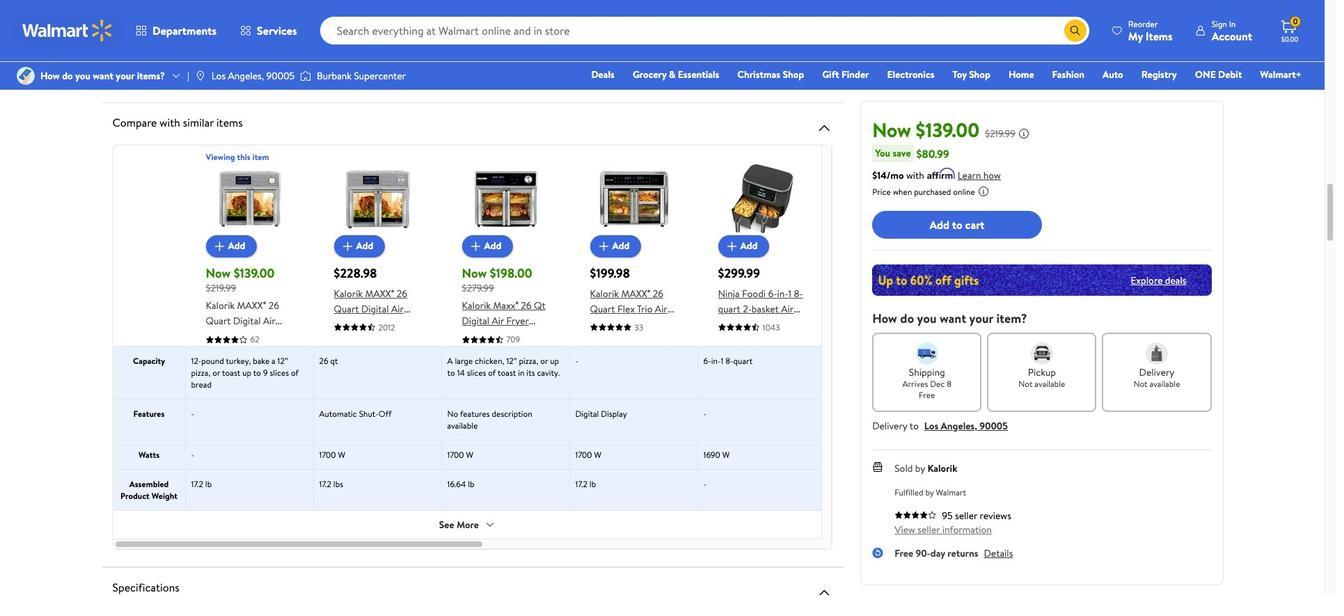 Task type: vqa. For each thing, say whether or not it's contained in the screenshot.


Task type: describe. For each thing, give the bounding box(es) containing it.
toy
[[953, 68, 967, 81]]

- right watts row header
[[191, 449, 194, 461]]

1 w from the left
[[338, 449, 345, 461]]

how for how do you want your items?
[[40, 69, 60, 83]]

6-in-1 8-quart
[[703, 355, 753, 367]]

ninja foodi 6-in-1 8-quart 2-basket air fryer with dualzone technology image
[[726, 163, 798, 235]]

items
[[1146, 28, 1173, 44]]

details button
[[984, 546, 1013, 560]]

explore deals link
[[1125, 268, 1192, 293]]

view
[[895, 523, 915, 537]]

in
[[1229, 18, 1236, 30]]

fryer inside $299.99 ninja foodi 6-in-1 8- quart 2-basket air fryer with dualzone technology
[[718, 317, 740, 331]]

with left similar
[[160, 115, 180, 130]]

12-pound turkey, bake a 12" pizza, or toast up to 9 slices of bread cell
[[186, 347, 314, 399]]

90-
[[916, 546, 931, 560]]

departments
[[152, 23, 217, 38]]

1690 w
[[703, 449, 730, 461]]

kalorik maxx® 26 quart flex trio air fryer oven image
[[598, 163, 670, 235]]

add to cart image for $299.99
[[724, 238, 740, 254]]

fryer inside 'now $139.00 $219.99 kalorik maxx® 26 quart digital air fryer oven with 8 accessories, stainless steel afo 47270 ss'
[[206, 329, 228, 343]]

capacity row header
[[113, 347, 186, 399]]

$199.98 group
[[590, 163, 678, 337]]

registry link
[[1135, 67, 1183, 82]]

pickup
[[1028, 365, 1056, 379]]

add for now $139.00 $219.99 kalorik maxx® 26 quart digital air fryer oven with 8 accessories, stainless steel afo 47270 ss
[[228, 239, 245, 253]]

26 inside "$199.98 kalorik maxx® 26 quart flex trio air fryer oven"
[[653, 286, 663, 300]]

$299.99
[[718, 264, 760, 282]]

to inside a large chicken, 12" pizza, or up to 14 slices of toast in its cavity.
[[447, 367, 455, 379]]

los angeles, 90005 button
[[924, 419, 1008, 433]]

shut-
[[359, 408, 379, 420]]

now for now $139.00 $219.99 kalorik maxx® 26 quart digital air fryer oven with 8 accessories, stainless steel afo 47270 ss
[[206, 264, 231, 282]]

one debit link
[[1189, 67, 1248, 82]]

2- inside •modern glass french doors with a single-hand opening system prevent drips and scalding •8 accessories include an air frying basket, 2-in-1 dehydrator and steak tray, baking tray, air rack, crumb tray, rotisserie spit and forks, rotisserie handle, and rack handle
[[291, 22, 299, 36]]

walmart image
[[22, 19, 113, 42]]

system
[[346, 0, 376, 11]]

0 vertical spatial see
[[730, 71, 746, 85]]

compare
[[112, 115, 157, 130]]

add button inside now $198.00 group
[[462, 235, 513, 257]]

2- inside $299.99 ninja foodi 6-in-1 8- quart 2-basket air fryer with dualzone technology
[[743, 302, 752, 316]]

view seller information link
[[895, 523, 992, 537]]

slices inside a large chicken, 12" pizza, or up to 14 slices of toast in its cavity.
[[467, 367, 486, 379]]

12" inside 12-pound turkey, bake a 12" pizza, or toast up to 9 slices of bread
[[277, 355, 288, 367]]

12-pound turkey, bake a 12" pizza, or toast up to 9 slices of bread
[[191, 355, 299, 391]]

how do you want your item?
[[872, 310, 1027, 327]]

product
[[254, 71, 288, 85]]

$80.99
[[917, 146, 949, 161]]

or inside a large chicken, 12" pizza, or up to 14 slices of toast in its cavity.
[[540, 355, 548, 367]]

pound
[[201, 355, 224, 367]]

intent image for shipping image
[[916, 342, 938, 365]]

17.2 lbs cell
[[314, 470, 442, 510]]

when
[[893, 186, 912, 198]]

- right cavity. on the bottom left of the page
[[575, 355, 579, 367]]

now $139.00 group
[[206, 163, 293, 389]]

air inside $299.99 ninja foodi 6-in-1 8- quart 2-basket air fryer with dualzone technology
[[781, 302, 794, 316]]

kalorik maxx® 26 quart digital air fryer oven with 8 accessories, stainless steel afo 47270 ss image
[[213, 163, 286, 235]]

available for delivery
[[1150, 378, 1180, 390]]

16.64
[[447, 478, 466, 490]]

features row header
[[113, 400, 186, 440]]

your for items?
[[116, 69, 135, 83]]

47270
[[206, 375, 232, 389]]

by for sold
[[915, 462, 925, 475]]

26 inside the $228.98 kalorik maxx® 26 quart digital air fryer oven, stainless steel
[[397, 286, 407, 300]]

automatic shut-off cell
[[314, 400, 442, 440]]

$199.98
[[590, 264, 630, 282]]

we
[[129, 71, 142, 85]]

seller for 95
[[955, 509, 977, 523]]

row containing features
[[113, 399, 1335, 440]]

maxx® for $199.98
[[621, 286, 650, 300]]

fryer inside "$199.98 kalorik maxx® 26 quart flex trio air fryer oven"
[[590, 317, 612, 331]]

debit
[[1218, 68, 1242, 81]]

ninja
[[718, 286, 740, 300]]

8 inside shipping arrives dec 8 free
[[947, 378, 952, 390]]

an
[[207, 22, 216, 36]]

you save $80.99
[[875, 146, 949, 161]]

8- inside cell
[[725, 355, 733, 367]]

1 1700 w from the left
[[319, 449, 345, 461]]

how for how do you want your item?
[[872, 310, 897, 327]]

with inside •modern glass french doors with a single-hand opening system prevent drips and scalding •8 accessories include an air frying basket, 2-in-1 dehydrator and steak tray, baking tray, air rack, crumb tray, rotisserie spit and forks, rotisserie handle, and rack handle
[[232, 0, 250, 11]]

aim
[[145, 71, 160, 85]]

product
[[120, 490, 150, 502]]

1 tray, from the left
[[154, 34, 173, 48]]

technology
[[718, 332, 766, 346]]

seller for view
[[918, 523, 940, 537]]

assembled product weight row header
[[113, 470, 186, 510]]

kalorik up walmart
[[927, 462, 957, 475]]

$299.99 group
[[718, 163, 806, 346]]

shipping
[[909, 365, 945, 379]]

do for how do you want your items?
[[62, 69, 73, 83]]

1 1700 w cell from the left
[[314, 441, 442, 469]]

lb for second 17.2 lb cell from right
[[205, 478, 212, 490]]

frying
[[231, 22, 256, 36]]

bread
[[191, 379, 212, 391]]

1700 for 1st 1700 w cell from right
[[575, 449, 592, 461]]

grocery
[[633, 68, 667, 81]]

assembled product weight
[[120, 478, 177, 502]]

fryer inside now $198.00 $279.99 kalorik maxx® 26 qt digital air fryer oven grill, stainless steel
[[506, 314, 529, 328]]

2 tray, from the left
[[205, 34, 224, 48]]

digital display
[[575, 408, 627, 420]]

features
[[460, 408, 490, 420]]

one
[[1195, 68, 1216, 81]]

steel inside now $198.00 $279.99 kalorik maxx® 26 qt digital air fryer oven grill, stainless steel
[[462, 345, 483, 358]]

air inside now $198.00 $279.99 kalorik maxx® 26 qt digital air fryer oven grill, stainless steel
[[492, 314, 504, 328]]

of inside 12-pound turkey, bake a 12" pizza, or toast up to 9 slices of bread
[[291, 367, 299, 379]]

lbs
[[333, 478, 343, 490]]

1 vertical spatial free
[[895, 546, 913, 560]]

in- inside cell
[[711, 355, 721, 367]]

air inside "$199.98 kalorik maxx® 26 quart flex trio air fryer oven"
[[655, 302, 667, 316]]

1 vertical spatial 90005
[[980, 419, 1008, 433]]

add to cart image for $199.98
[[596, 238, 612, 254]]

&
[[669, 68, 676, 81]]

quart inside cell
[[733, 355, 753, 367]]

62
[[250, 333, 259, 345]]

row containing watts
[[113, 440, 1335, 469]]

others
[[469, 71, 496, 85]]

reviews
[[980, 509, 1011, 523]]

3 tray, from the left
[[291, 34, 310, 48]]

dualzone
[[763, 317, 803, 331]]

pizza, inside 12-pound turkey, bake a 12" pizza, or toast up to 9 slices of bread
[[191, 367, 210, 379]]

digital inside now $198.00 $279.99 kalorik maxx® 26 qt digital air fryer oven grill, stainless steel
[[462, 314, 489, 328]]

affirm image
[[927, 168, 955, 179]]

digital inside digital display cell
[[575, 408, 599, 420]]

you down walmart image
[[75, 69, 90, 83]]

fulfilled
[[895, 487, 923, 498]]

in
[[518, 367, 525, 379]]

add for $299.99 ninja foodi 6-in-1 8- quart 2-basket air fryer with dualzone technology
[[740, 239, 758, 253]]

kalorik inside "$199.98 kalorik maxx® 26 quart flex trio air fryer oven"
[[590, 286, 619, 300]]

flex
[[617, 302, 635, 316]]

1 inside cell
[[721, 355, 723, 367]]

learn more about strikethrough prices image
[[1018, 128, 1030, 139]]

kalorik inside now $198.00 $279.99 kalorik maxx® 26 qt digital air fryer oven grill, stainless steel
[[462, 299, 491, 313]]

you right |
[[198, 71, 213, 85]]

reorder my items
[[1128, 18, 1173, 44]]

glass
[[152, 0, 172, 11]]

bake
[[253, 355, 270, 367]]

add for now $198.00 $279.99 kalorik maxx® 26 qt digital air fryer oven grill, stainless steel
[[484, 239, 502, 253]]

how
[[983, 168, 1001, 182]]

shipping arrives dec 8 free
[[902, 365, 952, 401]]

0 $0.00
[[1281, 15, 1298, 44]]

los angeles, 90005
[[212, 69, 295, 83]]

0 horizontal spatial los
[[212, 69, 226, 83]]

delivery for not
[[1139, 365, 1175, 379]]

compare with similar items
[[112, 115, 243, 130]]

display
[[601, 408, 627, 420]]

grill,
[[487, 329, 507, 343]]

free inside shipping arrives dec 8 free
[[919, 389, 935, 401]]

8 inside 'now $139.00 $219.99 kalorik maxx® 26 quart digital air fryer oven with 8 accessories, stainless steel afo 47270 ss'
[[276, 329, 282, 343]]

walmart
[[936, 487, 966, 498]]

row containing assembled product weight
[[113, 469, 1335, 510]]

gift
[[822, 68, 839, 81]]

$198.00
[[490, 264, 532, 282]]

verified
[[683, 71, 715, 85]]

essentials
[[678, 68, 719, 81]]

Walmart Site-Wide search field
[[320, 17, 1089, 45]]

up to sixty percent off deals. shop now. image
[[872, 265, 1212, 296]]

french
[[174, 0, 203, 11]]

specifications image
[[816, 585, 833, 595]]

quart inside 'now $139.00 $219.99 kalorik maxx® 26 quart digital air fryer oven with 8 accessories, stainless steel afo 47270 ss'
[[206, 314, 231, 328]]

now $198.00 group
[[462, 163, 550, 358]]

qt
[[534, 299, 546, 313]]

to inside button
[[952, 217, 963, 232]]

1 17.2 lb from the left
[[191, 478, 212, 490]]

air right an
[[219, 22, 229, 36]]

slices inside 12-pound turkey, bake a 12" pizza, or toast up to 9 slices of bread
[[270, 367, 289, 379]]

$199.98 kalorik maxx® 26 quart flex trio air fryer oven
[[590, 264, 667, 331]]

- down 1690
[[703, 478, 707, 490]]

suppliers
[[412, 71, 449, 85]]

up inside a large chicken, 12" pizza, or up to 14 slices of toast in its cavity.
[[550, 355, 559, 367]]

to right aim
[[162, 71, 171, 85]]

shop for christmas shop
[[783, 68, 804, 81]]

26 inside now $198.00 $279.99 kalorik maxx® 26 qt digital air fryer oven grill, stainless steel
[[521, 299, 532, 313]]

quart for $199.98
[[590, 302, 615, 316]]

sign
[[1212, 18, 1227, 30]]

electronics
[[887, 68, 934, 81]]

0 horizontal spatial angeles,
[[228, 69, 264, 83]]

1 horizontal spatial rotisserie
[[312, 34, 351, 48]]

available inside "no features description available"
[[447, 420, 478, 432]]

oven,
[[358, 317, 384, 331]]

to down arrives on the right of the page
[[910, 419, 919, 433]]

see inside see more button
[[439, 518, 454, 532]]

walmart+
[[1260, 68, 1302, 81]]

fryer inside the $228.98 kalorik maxx® 26 quart digital air fryer oven, stainless steel
[[334, 317, 356, 331]]

$228.98 kalorik maxx® 26 quart digital air fryer oven, stainless steel
[[334, 264, 407, 346]]

add to cart image for now $198.00
[[467, 238, 484, 254]]

a inside 12-pound turkey, bake a 12" pizza, or toast up to 9 slices of bread
[[272, 355, 275, 367]]

available for pickup
[[1035, 378, 1065, 390]]

how do you want your items?
[[40, 69, 165, 83]]

stainless inside 'now $139.00 $219.99 kalorik maxx® 26 quart digital air fryer oven with 8 accessories, stainless steel afo 47270 ss'
[[206, 360, 242, 374]]

want for item?
[[940, 310, 966, 327]]

now for now $139.00
[[872, 116, 911, 143]]

kalorik maxx® 26 qt digital air fryer oven grill, stainless steel image
[[470, 163, 542, 235]]

kalorik inside the $228.98 kalorik maxx® 26 quart digital air fryer oven, stainless steel
[[334, 286, 363, 300]]

2 1700 w from the left
[[447, 449, 473, 461]]

your for item?
[[969, 310, 993, 327]]

oven inside "$199.98 kalorik maxx® 26 quart flex trio air fryer oven"
[[615, 317, 638, 331]]

1 inside $299.99 ninja foodi 6-in-1 8- quart 2-basket air fryer with dualzone technology
[[788, 286, 792, 300]]

maxx®
[[493, 299, 519, 313]]

learn
[[958, 168, 981, 182]]

2 1700 w cell from the left
[[442, 441, 570, 469]]

no features description available cell
[[442, 400, 570, 440]]

add button for $299.99
[[718, 235, 769, 257]]

pizza, inside a large chicken, 12" pizza, or up to 14 slices of toast in its cavity.
[[519, 355, 538, 367]]

2 w from the left
[[466, 449, 473, 461]]

toast inside a large chicken, 12" pizza, or up to 14 slices of toast in its cavity.
[[498, 367, 516, 379]]

sold
[[895, 462, 913, 475]]

grocery & essentials link
[[626, 67, 726, 82]]

single-
[[259, 0, 287, 11]]

95
[[942, 509, 953, 523]]

1 inside •modern glass french doors with a single-hand opening system prevent drips and scalding •8 accessories include an air frying basket, 2-in-1 dehydrator and steak tray, baking tray, air rack, crumb tray, rotisserie spit and forks, rotisserie handle, and rack handle
[[311, 22, 314, 36]]

add to cart image for $228.98
[[339, 238, 356, 254]]

to inside 12-pound turkey, bake a 12" pizza, or toast up to 9 slices of bread
[[253, 367, 261, 379]]

include
[[174, 22, 204, 36]]



Task type: locate. For each thing, give the bounding box(es) containing it.
1 vertical spatial your
[[969, 310, 993, 327]]

want
[[93, 69, 113, 83], [940, 310, 966, 327]]

3 add to cart image from the left
[[724, 238, 740, 254]]

0 horizontal spatial 2-
[[291, 22, 299, 36]]

1 horizontal spatial 17.2
[[319, 478, 331, 490]]

1 vertical spatial quart
[[733, 355, 753, 367]]

angeles, down rack
[[228, 69, 264, 83]]

information.
[[290, 71, 343, 85]]

0 horizontal spatial delivery
[[872, 419, 907, 433]]

0 horizontal spatial 90005
[[266, 69, 295, 83]]

- up 1690
[[703, 408, 707, 420]]

air up the grill,
[[492, 314, 504, 328]]

26 inside 'now $139.00 $219.99 kalorik maxx® 26 quart digital air fryer oven with 8 accessories, stainless steel afo 47270 ss'
[[268, 299, 279, 313]]

quart down technology
[[733, 355, 753, 367]]

add inside now $198.00 group
[[484, 239, 502, 253]]

26 inside cell
[[319, 355, 328, 367]]

 image for los
[[195, 70, 206, 81]]

quart up oven,
[[334, 302, 359, 316]]

add button for $199.98
[[590, 235, 641, 257]]

0 horizontal spatial add to cart image
[[339, 238, 356, 254]]

2 row from the top
[[113, 346, 1335, 399]]

rotisserie left spit
[[312, 34, 351, 48]]

add to cart image for now $139.00
[[211, 238, 228, 254]]

quart down ninja
[[718, 302, 741, 316]]

quart for $228.98
[[334, 302, 359, 316]]

accurate
[[215, 71, 252, 85]]

toy shop
[[953, 68, 990, 81]]

similar
[[183, 115, 214, 130]]

you left see
[[555, 71, 570, 85]]

2 17.2 lb cell from the left
[[570, 470, 698, 510]]

to left 14
[[447, 367, 455, 379]]

want for items?
[[93, 69, 113, 83]]

show
[[174, 71, 195, 85]]

not
[[1019, 378, 1033, 390], [1134, 378, 1148, 390]]

add button inside "$228.98" 'group'
[[334, 235, 385, 257]]

departments button
[[124, 14, 228, 47]]

add to cart image down kalorik maxx® 26 quart digital air fryer oven with 8 accessories, stainless steel afo 47270 ss image on the top of the page
[[211, 238, 228, 254]]

1 vertical spatial want
[[940, 310, 966, 327]]

1 17.2 from the left
[[191, 478, 203, 490]]

burbank supercenter
[[317, 69, 406, 83]]

0 horizontal spatial $139.00
[[234, 264, 275, 282]]

w
[[338, 449, 345, 461], [466, 449, 473, 461], [594, 449, 601, 461], [722, 449, 730, 461]]

lb for "16.64 lb" cell
[[468, 478, 474, 490]]

tray, right steak at the top
[[154, 34, 173, 48]]

26 qt cell
[[314, 347, 442, 399]]

$139.00
[[916, 116, 979, 143], [234, 264, 275, 282]]

oven inside now $198.00 $279.99 kalorik maxx® 26 qt digital air fryer oven grill, stainless steel
[[462, 329, 485, 343]]

slices
[[270, 367, 289, 379], [467, 367, 486, 379]]

stainless inside the $228.98 kalorik maxx® 26 quart digital air fryer oven, stainless steel
[[334, 332, 370, 346]]

see more button
[[428, 514, 507, 536]]

1 vertical spatial 8-
[[725, 355, 733, 367]]

digital up the grill,
[[462, 314, 489, 328]]

•8
[[112, 22, 122, 36]]

2 horizontal spatial 1700 w
[[575, 449, 601, 461]]

dehydrator
[[316, 22, 363, 36]]

|
[[187, 69, 189, 83]]

of left in on the bottom of page
[[488, 367, 496, 379]]

2 shop from the left
[[969, 68, 990, 81]]

a large chicken, 12" pizza, or up to 14 slices of toast in its cavity. cell
[[442, 347, 570, 399]]

$219.99
[[985, 127, 1016, 141], [206, 281, 236, 295]]

0 horizontal spatial free
[[895, 546, 913, 560]]

2 vertical spatial in-
[[711, 355, 721, 367]]

maxx® inside 'now $139.00 $219.99 kalorik maxx® 26 quart digital air fryer oven with 8 accessories, stainless steel afo 47270 ss'
[[237, 299, 266, 313]]

1 horizontal spatial 1700
[[447, 449, 464, 461]]

2 horizontal spatial maxx®
[[621, 286, 650, 300]]

of inside a large chicken, 12" pizza, or up to 14 slices of toast in its cavity.
[[488, 367, 496, 379]]

you up intent image for shipping at right bottom
[[917, 310, 937, 327]]

0 horizontal spatial of
[[291, 367, 299, 379]]

- down bread
[[191, 408, 194, 420]]

christmas
[[737, 68, 780, 81]]

now inside now $198.00 $279.99 kalorik maxx® 26 qt digital air fryer oven grill, stainless steel
[[462, 264, 487, 282]]

add to cart image
[[339, 238, 356, 254], [596, 238, 612, 254], [724, 238, 740, 254]]

reorder
[[1128, 18, 1158, 30]]

1 12" from the left
[[277, 355, 288, 367]]

1 horizontal spatial $139.00
[[916, 116, 979, 143]]

your left "items?"
[[116, 69, 135, 83]]

0 vertical spatial 8
[[276, 329, 282, 343]]

$228.98 group
[[334, 163, 422, 346]]

in- inside •modern glass french doors with a single-hand opening system prevent drips and scalding •8 accessories include an air frying basket, 2-in-1 dehydrator and steak tray, baking tray, air rack, crumb tray, rotisserie spit and forks, rotisserie handle, and rack handle
[[299, 22, 311, 36]]

1 vertical spatial 8
[[947, 378, 952, 390]]

1700 up 17.2 lbs
[[319, 449, 336, 461]]

0 vertical spatial by
[[915, 462, 925, 475]]

1 horizontal spatial of
[[488, 367, 496, 379]]

1690 w cell
[[698, 441, 826, 469]]

a inside •modern glass french doors with a single-hand opening system prevent drips and scalding •8 accessories include an air frying basket, 2-in-1 dehydrator and steak tray, baking tray, air rack, crumb tray, rotisserie spit and forks, rotisserie handle, and rack handle
[[252, 0, 257, 11]]

1700 w cell down digital display cell
[[570, 441, 698, 469]]

90005
[[266, 69, 295, 83], [980, 419, 1008, 433]]

arrives
[[902, 378, 928, 390]]

1 horizontal spatial 1
[[721, 355, 723, 367]]

quart left flex
[[590, 302, 615, 316]]

see left more
[[439, 518, 454, 532]]

grocery & essentials
[[633, 68, 719, 81]]

tray, right crumb
[[291, 34, 310, 48]]

now for now $198.00 $279.99 kalorik maxx® 26 qt digital air fryer oven grill, stainless steel
[[462, 264, 487, 282]]

1 of from the left
[[291, 367, 299, 379]]

 image for how
[[17, 67, 35, 85]]

0 horizontal spatial 17.2 lb
[[191, 478, 212, 490]]

in- up basket
[[777, 286, 788, 300]]

gift finder
[[822, 68, 869, 81]]

12" inside a large chicken, 12" pizza, or up to 14 slices of toast in its cavity.
[[506, 355, 517, 367]]

up right its
[[550, 355, 559, 367]]

capacity
[[133, 355, 165, 367]]

a right bake
[[272, 355, 275, 367]]

add to cart image up $199.98
[[596, 238, 612, 254]]

add to cart image
[[211, 238, 228, 254], [467, 238, 484, 254]]

8- down technology
[[725, 355, 733, 367]]

w up lbs
[[338, 449, 345, 461]]

0 vertical spatial your
[[116, 69, 135, 83]]

delivery for to
[[872, 419, 907, 433]]

fryer up accessories,
[[206, 329, 228, 343]]

stainless down oven,
[[334, 332, 370, 346]]

8- up the dualzone
[[794, 286, 803, 300]]

1 vertical spatial 6-
[[703, 355, 711, 367]]

kalorik up accessories,
[[206, 299, 235, 313]]

0 horizontal spatial want
[[93, 69, 113, 83]]

 image
[[300, 69, 311, 83]]

or right its
[[540, 355, 548, 367]]

5 row from the top
[[113, 469, 1335, 510]]

$139.00 for now $139.00
[[916, 116, 979, 143]]

to left the 9
[[253, 367, 261, 379]]

add to cart image up the $279.99
[[467, 238, 484, 254]]

1 horizontal spatial do
[[900, 310, 914, 327]]

oven
[[615, 317, 638, 331], [230, 329, 253, 343], [462, 329, 485, 343]]

maxx®
[[365, 286, 394, 300], [621, 286, 650, 300], [237, 299, 266, 313]]

stainless up 47270
[[206, 360, 242, 374]]

intent image for pickup image
[[1031, 342, 1053, 365]]

1700 for 2nd 1700 w cell from the left
[[447, 449, 464, 461]]

not inside delivery not available
[[1134, 378, 1148, 390]]

1 horizontal spatial free
[[919, 389, 935, 401]]

maxx® for $228.98
[[365, 286, 394, 300]]

with up bake
[[256, 329, 274, 343]]

1 horizontal spatial shop
[[969, 68, 990, 81]]

1 vertical spatial a
[[272, 355, 275, 367]]

automatic shut-off
[[319, 408, 392, 420]]

2 horizontal spatial quart
[[590, 302, 615, 316]]

quart inside the $228.98 kalorik maxx® 26 quart digital air fryer oven, stainless steel
[[334, 302, 359, 316]]

1700 up 16.64
[[447, 449, 464, 461]]

4.0316 stars out of 5, based on 95 seller reviews element
[[895, 511, 936, 519]]

1 horizontal spatial lb
[[468, 478, 474, 490]]

0
[[1293, 15, 1298, 27]]

with up technology
[[743, 317, 761, 331]]

with inside $299.99 ninja foodi 6-in-1 8- quart 2-basket air fryer with dualzone technology
[[743, 317, 761, 331]]

free
[[919, 389, 935, 401], [895, 546, 913, 560]]

0 vertical spatial 90005
[[266, 69, 295, 83]]

0 horizontal spatial up
[[242, 367, 251, 379]]

see right it. on the top
[[730, 71, 746, 85]]

0 horizontal spatial 6-
[[703, 355, 711, 367]]

learn how button
[[958, 168, 1001, 183]]

learn how
[[958, 168, 1001, 182]]

0 horizontal spatial now
[[206, 264, 231, 282]]

0 horizontal spatial quart
[[206, 314, 231, 328]]

up
[[550, 355, 559, 367], [242, 367, 251, 379]]

kalorik down $228.98 at left
[[334, 286, 363, 300]]

with up price when purchased online
[[906, 168, 924, 182]]

toast inside 12-pound turkey, bake a 12" pizza, or toast up to 9 slices of bread
[[222, 367, 240, 379]]

by for fulfilled
[[925, 487, 934, 498]]

now
[[872, 116, 911, 143], [206, 264, 231, 282], [462, 264, 487, 282]]

0 horizontal spatial 17.2 lb cell
[[186, 470, 314, 510]]

not inside pickup not available
[[1019, 378, 1033, 390]]

1 toast from the left
[[222, 367, 240, 379]]

- cell
[[570, 347, 698, 399], [186, 400, 314, 440], [698, 400, 826, 440], [186, 441, 314, 469], [698, 470, 826, 510]]

3 1700 from the left
[[575, 449, 592, 461]]

do up the shipping on the bottom right of the page
[[900, 310, 914, 327]]

kalorik inside 'now $139.00 $219.99 kalorik maxx® 26 quart digital air fryer oven with 8 accessories, stainless steel afo 47270 ss'
[[206, 299, 235, 313]]

burbank
[[317, 69, 352, 83]]

3 lb from the left
[[589, 478, 596, 490]]

1 horizontal spatial add to cart image
[[467, 238, 484, 254]]

services button
[[228, 14, 309, 47]]

electronics link
[[881, 67, 941, 82]]

steel inside the $228.98 kalorik maxx® 26 quart digital air fryer oven, stainless steel
[[372, 332, 394, 346]]

3 row from the top
[[113, 399, 1335, 440]]

sign in account
[[1212, 18, 1252, 44]]

compare with similar items image
[[816, 119, 833, 136]]

up inside 12-pound turkey, bake a 12" pizza, or toast up to 9 slices of bread
[[242, 367, 251, 379]]

1 add to cart image from the left
[[339, 238, 356, 254]]

available down 'intent image for pickup'
[[1035, 378, 1065, 390]]

26
[[397, 286, 407, 300], [653, 286, 663, 300], [268, 299, 279, 313], [521, 299, 532, 313], [319, 355, 328, 367]]

delivery down intent image for delivery
[[1139, 365, 1175, 379]]

1 horizontal spatial 2-
[[743, 302, 752, 316]]

1 horizontal spatial a
[[272, 355, 275, 367]]

1 horizontal spatial 1700 w
[[447, 449, 473, 461]]

trio
[[637, 302, 653, 316]]

quart inside "$199.98 kalorik maxx® 26 quart flex trio air fryer oven"
[[590, 302, 615, 316]]

maxx® up trio
[[621, 286, 650, 300]]

0 vertical spatial in-
[[299, 22, 311, 36]]

12-
[[191, 355, 201, 367]]

not for delivery
[[1134, 378, 1148, 390]]

 image right |
[[195, 70, 206, 81]]

digital inside 'now $139.00 $219.99 kalorik maxx® 26 quart digital air fryer oven with 8 accessories, stainless steel afo 47270 ss'
[[233, 314, 261, 328]]

1 row from the top
[[113, 151, 1335, 389]]

explore
[[1131, 273, 1163, 287]]

add to cart image inside $299.99 group
[[724, 238, 740, 254]]

0 vertical spatial a
[[252, 0, 257, 11]]

do for how do you want your item?
[[900, 310, 914, 327]]

8 right the 62
[[276, 329, 282, 343]]

air inside the $228.98 kalorik maxx® 26 quart digital air fryer oven, stainless steel
[[391, 302, 404, 316]]

in- inside $299.99 ninja foodi 6-in-1 8- quart 2-basket air fryer with dualzone technology
[[777, 286, 788, 300]]

of right afo
[[291, 367, 299, 379]]

air left rack,
[[226, 34, 237, 48]]

we
[[630, 71, 642, 85]]

want left we
[[93, 69, 113, 83]]

0 vertical spatial $219.99
[[985, 127, 1016, 141]]

1 horizontal spatial tray,
[[205, 34, 224, 48]]

air
[[391, 302, 404, 316], [655, 302, 667, 316], [781, 302, 794, 316], [263, 314, 275, 328], [492, 314, 504, 328]]

3 w from the left
[[594, 449, 601, 461]]

add for $228.98 kalorik maxx® 26 quart digital air fryer oven, stainless steel
[[356, 239, 373, 253]]

1 slices from the left
[[270, 367, 289, 379]]

slices right the 9
[[270, 367, 289, 379]]

$139.00 up '$80.99'
[[916, 116, 979, 143]]

0 horizontal spatial shop
[[783, 68, 804, 81]]

6- inside cell
[[703, 355, 711, 367]]

0 vertical spatial 8-
[[794, 286, 803, 300]]

1 left dehydrator
[[311, 22, 314, 36]]

clear search field text image
[[1048, 25, 1059, 36]]

add up $228.98 at left
[[356, 239, 373, 253]]

legal information image
[[978, 186, 989, 197]]

w inside cell
[[722, 449, 730, 461]]

2 slices from the left
[[467, 367, 486, 379]]

or inside 12-pound turkey, bake a 12" pizza, or toast up to 9 slices of bread
[[212, 367, 220, 379]]

shop inside "link"
[[783, 68, 804, 81]]

2 of from the left
[[488, 367, 496, 379]]

2 lb from the left
[[468, 478, 474, 490]]

w right 1690
[[722, 449, 730, 461]]

handle,
[[197, 46, 228, 60]]

0 vertical spatial how
[[40, 69, 60, 83]]

1 add to cart image from the left
[[211, 238, 228, 254]]

not for pickup
[[1019, 378, 1033, 390]]

add button inside the now $139.00 "group"
[[206, 235, 257, 257]]

oven for now $198.00
[[462, 329, 485, 343]]

quart up accessories,
[[206, 314, 231, 328]]

add
[[930, 217, 949, 232], [228, 239, 245, 253], [356, 239, 373, 253], [484, 239, 502, 253], [612, 239, 630, 253], [740, 239, 758, 253]]

1 horizontal spatial delivery
[[1139, 365, 1175, 379]]

1 add button from the left
[[206, 235, 257, 257]]

one debit
[[1195, 68, 1242, 81]]

add down kalorik maxx® 26 quart digital air fryer oven with 8 accessories, stainless steel afo 47270 ss image on the top of the page
[[228, 239, 245, 253]]

0 vertical spatial quart
[[718, 302, 741, 316]]

turkey,
[[226, 355, 251, 367]]

add inside the now $139.00 "group"
[[228, 239, 245, 253]]

delivery inside delivery not available
[[1139, 365, 1175, 379]]

1 horizontal spatial $219.99
[[985, 127, 1016, 141]]

oven inside 'now $139.00 $219.99 kalorik maxx® 26 quart digital air fryer oven with 8 accessories, stainless steel afo 47270 ss'
[[230, 329, 253, 343]]

1 horizontal spatial now
[[462, 264, 487, 282]]

3 1700 w cell from the left
[[570, 441, 698, 469]]

1 1700 from the left
[[319, 449, 336, 461]]

$219.99 inside 'now $139.00 $219.99 kalorik maxx® 26 quart digital air fryer oven with 8 accessories, stainless steel afo 47270 ss'
[[206, 281, 236, 295]]

1700 for 3rd 1700 w cell from right
[[319, 449, 336, 461]]

maxx® inside "$199.98 kalorik maxx® 26 quart flex trio air fryer oven"
[[621, 286, 650, 300]]

0 horizontal spatial see
[[439, 518, 454, 532]]

watts row header
[[113, 441, 186, 469]]

seller right 95
[[955, 509, 977, 523]]

2-
[[291, 22, 299, 36], [743, 302, 752, 316]]

6- inside $299.99 ninja foodi 6-in-1 8- quart 2-basket air fryer with dualzone technology
[[768, 286, 777, 300]]

lb inside cell
[[468, 478, 474, 490]]

0 horizontal spatial slices
[[270, 367, 289, 379]]

oven for now $139.00
[[230, 329, 253, 343]]

1 horizontal spatial see
[[730, 71, 746, 85]]

free left 90-
[[895, 546, 913, 560]]

row containing now $139.00
[[113, 151, 1335, 389]]

my
[[1128, 28, 1143, 44]]

2- right the basket,
[[291, 22, 299, 36]]

steel inside 'now $139.00 $219.99 kalorik maxx® 26 quart digital air fryer oven with 8 accessories, stainless steel afo 47270 ss'
[[244, 360, 266, 374]]

17.2 lbs
[[319, 478, 343, 490]]

we aim to show you accurate product information. manufacturers, suppliers and others provide what you see here, and we have not verified it. see our disclaimer
[[129, 71, 807, 85]]

4 row from the top
[[113, 440, 1335, 469]]

0 vertical spatial do
[[62, 69, 73, 83]]

delivery up sold on the right bottom of the page
[[872, 419, 907, 433]]

2 horizontal spatial 1
[[788, 286, 792, 300]]

5 add button from the left
[[718, 235, 769, 257]]

rotisserie down departments
[[156, 46, 195, 60]]

stainless inside now $198.00 $279.99 kalorik maxx® 26 qt digital air fryer oven grill, stainless steel
[[510, 329, 546, 343]]

0 vertical spatial 6-
[[768, 286, 777, 300]]

chicken,
[[475, 355, 504, 367]]

1 lb from the left
[[205, 478, 212, 490]]

$139.00 for now $139.00 $219.99 kalorik maxx® 26 quart digital air fryer oven with 8 accessories, stainless steel afo 47270 ss
[[234, 264, 275, 282]]

2 1700 from the left
[[447, 449, 464, 461]]

oven down flex
[[615, 317, 638, 331]]

supercenter
[[354, 69, 406, 83]]

a large chicken, 12" pizza, or up to 14 slices of toast in its cavity.
[[447, 355, 560, 379]]

1 shop from the left
[[783, 68, 804, 81]]

2 17.2 from the left
[[319, 478, 331, 490]]

1700
[[319, 449, 336, 461], [447, 449, 464, 461], [575, 449, 592, 461]]

0 horizontal spatial do
[[62, 69, 73, 83]]

cavity.
[[537, 367, 560, 379]]

manufacturers,
[[345, 71, 409, 85]]

fryer left oven,
[[334, 317, 356, 331]]

christmas shop
[[737, 68, 804, 81]]

2 horizontal spatial 17.2
[[575, 478, 587, 490]]

here,
[[589, 71, 611, 85]]

add down purchased
[[930, 217, 949, 232]]

Search search field
[[320, 17, 1089, 45]]

2 17.2 lb from the left
[[575, 478, 596, 490]]

air right trio
[[655, 302, 667, 316]]

add for $199.98 kalorik maxx® 26 quart flex trio air fryer oven
[[612, 239, 630, 253]]

maxx® inside the $228.98 kalorik maxx® 26 quart digital air fryer oven, stainless steel
[[365, 286, 394, 300]]

3 17.2 from the left
[[575, 478, 587, 490]]

do down walmart image
[[62, 69, 73, 83]]

crumb
[[261, 34, 289, 48]]

digital inside the $228.98 kalorik maxx® 26 quart digital air fryer oven, stainless steel
[[361, 302, 389, 316]]

to
[[162, 71, 171, 85], [952, 217, 963, 232], [253, 367, 261, 379], [447, 367, 455, 379], [910, 419, 919, 433]]

1 not from the left
[[1019, 378, 1033, 390]]

8 right dec
[[947, 378, 952, 390]]

add button for $228.98
[[334, 235, 385, 257]]

2 add to cart image from the left
[[467, 238, 484, 254]]

digital display cell
[[570, 400, 698, 440]]

delivery to los angeles, 90005
[[872, 419, 1008, 433]]

tray, right baking
[[205, 34, 224, 48]]

0 horizontal spatial not
[[1019, 378, 1033, 390]]

oven left the grill,
[[462, 329, 485, 343]]

1 horizontal spatial 90005
[[980, 419, 1008, 433]]

1 horizontal spatial oven
[[462, 329, 485, 343]]

1 vertical spatial in-
[[777, 286, 788, 300]]

0 horizontal spatial your
[[116, 69, 135, 83]]

now $198.00 $279.99 kalorik maxx® 26 qt digital air fryer oven grill, stainless steel
[[462, 264, 546, 358]]

1700 w up 17.2 lbs
[[319, 449, 345, 461]]

row containing capacity
[[113, 346, 1335, 399]]

1700 down digital display
[[575, 449, 592, 461]]

8- inside $299.99 ninja foodi 6-in-1 8- quart 2-basket air fryer with dualzone technology
[[794, 286, 803, 300]]

watts
[[138, 449, 159, 461]]

add to cart image inside now $198.00 group
[[467, 238, 484, 254]]

description
[[492, 408, 532, 420]]

quart inside $299.99 ninja foodi 6-in-1 8- quart 2-basket air fryer with dualzone technology
[[718, 302, 741, 316]]

row
[[113, 151, 1335, 389], [113, 346, 1335, 399], [113, 399, 1335, 440], [113, 440, 1335, 469], [113, 469, 1335, 510]]

by right sold on the right bottom of the page
[[915, 462, 925, 475]]

1 horizontal spatial or
[[540, 355, 548, 367]]

3 add button from the left
[[462, 235, 513, 257]]

17.2 inside cell
[[319, 478, 331, 490]]

1 horizontal spatial los
[[924, 419, 938, 433]]

fryer
[[506, 314, 529, 328], [334, 317, 356, 331], [590, 317, 612, 331], [718, 317, 740, 331], [206, 329, 228, 343]]

digital left display
[[575, 408, 599, 420]]

1 horizontal spatial quart
[[334, 302, 359, 316]]

information
[[942, 523, 992, 537]]

toy shop link
[[946, 67, 997, 82]]

add to cart image inside the now $139.00 "group"
[[211, 238, 228, 254]]

1 horizontal spatial 8-
[[794, 286, 803, 300]]

by
[[915, 462, 925, 475], [925, 487, 934, 498]]

available
[[1035, 378, 1065, 390], [1150, 378, 1180, 390], [447, 420, 478, 432]]

4 add button from the left
[[590, 235, 641, 257]]

it.
[[718, 71, 725, 85]]

shop right 'toy'
[[969, 68, 990, 81]]

seller down 4.0316 stars out of 5, based on 95 seller reviews element
[[918, 523, 940, 537]]

2 horizontal spatial add to cart image
[[724, 238, 740, 254]]

accessories,
[[206, 345, 258, 358]]

1 17.2 lb cell from the left
[[186, 470, 314, 510]]

1 vertical spatial 1
[[788, 286, 792, 300]]

3 1700 w from the left
[[575, 449, 601, 461]]

 image
[[17, 67, 35, 85], [195, 70, 206, 81]]

available inside delivery not available
[[1150, 378, 1180, 390]]

add to cart image inside "$228.98" 'group'
[[339, 238, 356, 254]]

not down 'intent image for pickup'
[[1019, 378, 1033, 390]]

0 horizontal spatial oven
[[230, 329, 253, 343]]

1 horizontal spatial  image
[[195, 70, 206, 81]]

lb for 1st 17.2 lb cell from the right
[[589, 478, 596, 490]]

items
[[216, 115, 243, 130]]

add up "$198.00" at top left
[[484, 239, 502, 253]]

0 vertical spatial angeles,
[[228, 69, 264, 83]]

add up $199.98
[[612, 239, 630, 253]]

air inside 'now $139.00 $219.99 kalorik maxx® 26 quart digital air fryer oven with 8 accessories, stainless steel afo 47270 ss'
[[263, 314, 275, 328]]

2 horizontal spatial now
[[872, 116, 911, 143]]

fryer left 33
[[590, 317, 612, 331]]

1 horizontal spatial slices
[[467, 367, 486, 379]]

2 horizontal spatial steel
[[462, 345, 483, 358]]

price
[[872, 186, 891, 198]]

$0.00
[[1281, 34, 1298, 44]]

kalorik down the $279.99
[[462, 299, 491, 313]]

kalorik maxx® 26 quart digital air fryer oven, stainless steel image
[[341, 163, 414, 235]]

2 not from the left
[[1134, 378, 1148, 390]]

0 vertical spatial delivery
[[1139, 365, 1175, 379]]

2 add to cart image from the left
[[596, 238, 612, 254]]

w up '16.64 lb'
[[466, 449, 473, 461]]

1 up the dualzone
[[788, 286, 792, 300]]

6-in-1 8-quart cell
[[698, 347, 826, 399]]

0 horizontal spatial rotisserie
[[156, 46, 195, 60]]

1 horizontal spatial how
[[872, 310, 897, 327]]

rotisserie
[[312, 34, 351, 48], [156, 46, 195, 60]]

a left 'single-'
[[252, 0, 257, 11]]

12" right the 9
[[277, 355, 288, 367]]

search icon image
[[1070, 25, 1081, 36]]

not down intent image for delivery
[[1134, 378, 1148, 390]]

1 vertical spatial angeles,
[[941, 419, 977, 433]]

1700 w cell down 'automatic shut-off' cell
[[314, 441, 442, 469]]

available inside pickup not available
[[1035, 378, 1065, 390]]

registry
[[1141, 68, 1177, 81]]

1700 w cell down no features description available "cell"
[[442, 441, 570, 469]]

1 horizontal spatial steel
[[372, 332, 394, 346]]

intent image for delivery image
[[1146, 342, 1168, 365]]

2- down foodi
[[743, 302, 752, 316]]

steak
[[130, 34, 152, 48]]

17.2 lb cell
[[186, 470, 314, 510], [570, 470, 698, 510]]

digital up oven,
[[361, 302, 389, 316]]

add button inside $199.98 group
[[590, 235, 641, 257]]

with inside 'now $139.00 $219.99 kalorik maxx® 26 quart digital air fryer oven with 8 accessories, stainless steel afo 47270 ss'
[[256, 329, 274, 343]]

do
[[62, 69, 73, 83], [900, 310, 914, 327]]

16.64 lb cell
[[442, 470, 570, 510]]

basket,
[[259, 22, 288, 36]]

add button inside $299.99 group
[[718, 235, 769, 257]]

2 vertical spatial 1
[[721, 355, 723, 367]]

1 vertical spatial los
[[924, 419, 938, 433]]

price when purchased online
[[872, 186, 975, 198]]

by right fulfilled
[[925, 487, 934, 498]]

1 horizontal spatial pizza,
[[519, 355, 538, 367]]

0 horizontal spatial pizza,
[[191, 367, 210, 379]]

8-
[[794, 286, 803, 300], [725, 355, 733, 367]]

0 horizontal spatial 1700 w
[[319, 449, 345, 461]]

0 horizontal spatial or
[[212, 367, 220, 379]]

2 12" from the left
[[506, 355, 517, 367]]

add inside $299.99 group
[[740, 239, 758, 253]]

auto link
[[1096, 67, 1130, 82]]

1 vertical spatial how
[[872, 310, 897, 327]]

0 vertical spatial 2-
[[291, 22, 299, 36]]

1 horizontal spatial 17.2 lb
[[575, 478, 596, 490]]

4 w from the left
[[722, 449, 730, 461]]

1 horizontal spatial maxx®
[[365, 286, 394, 300]]

1700 w
[[319, 449, 345, 461], [447, 449, 473, 461], [575, 449, 601, 461]]

shop for toy shop
[[969, 68, 990, 81]]

now $139.00
[[872, 116, 979, 143]]

not
[[666, 71, 681, 85]]

up left the 9
[[242, 367, 251, 379]]

2 add button from the left
[[334, 235, 385, 257]]

with up frying
[[232, 0, 250, 11]]

0 vertical spatial want
[[93, 69, 113, 83]]

1 horizontal spatial toast
[[498, 367, 516, 379]]

row header
[[113, 162, 186, 346]]

shop right christmas
[[783, 68, 804, 81]]

your left item?
[[969, 310, 993, 327]]

2 toast from the left
[[498, 367, 516, 379]]

now inside 'now $139.00 $219.99 kalorik maxx® 26 quart digital air fryer oven with 8 accessories, stainless steel afo 47270 ss'
[[206, 264, 231, 282]]

1 horizontal spatial stainless
[[334, 332, 370, 346]]

0 vertical spatial 1
[[311, 22, 314, 36]]

1700 w cell
[[314, 441, 442, 469], [442, 441, 570, 469], [570, 441, 698, 469]]

add inside $199.98 group
[[612, 239, 630, 253]]

home
[[1009, 68, 1034, 81]]



